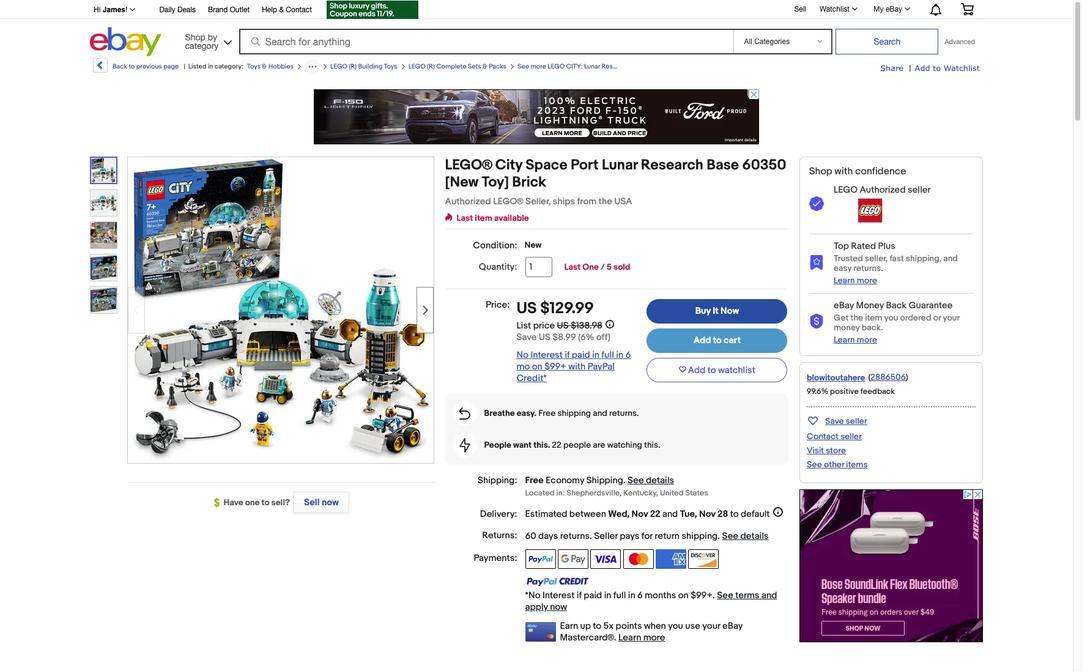 Task type: locate. For each thing, give the bounding box(es) containing it.
with details__icon image for ebay money back guarantee
[[810, 314, 825, 329]]

save up no
[[517, 332, 537, 343]]

base for (60350)
[[632, 62, 646, 70]]

learn more link down money
[[834, 335, 878, 345]]

1 horizontal spatial 22
[[650, 509, 661, 521]]

with right the $99+
[[569, 361, 586, 373]]

if down $8.99
[[565, 349, 570, 361]]

interest inside no interest if paid in full in 6 mo on $99+ with paypal credit*
[[531, 349, 563, 361]]

1 horizontal spatial if
[[577, 590, 582, 602]]

0 vertical spatial research
[[602, 62, 630, 70]]

add down add to cart link
[[689, 365, 706, 376]]

no interest if paid in full in 6 mo on $99+ with paypal credit*
[[517, 349, 631, 384]]

with details__icon image left breathe
[[459, 408, 471, 420]]

and inside 'see terms and apply now'
[[762, 590, 778, 602]]

you inside ebay money back guarantee get the item you ordered or your money back. learn more
[[885, 313, 899, 323]]

1 vertical spatial shop
[[810, 166, 833, 178]]

picture 1 of 5 image
[[91, 158, 116, 183]]

| right share button
[[910, 63, 912, 73]]

1 vertical spatial learn more link
[[834, 335, 878, 345]]

details down the 'default'
[[741, 531, 769, 543]]

back inside ebay money back guarantee get the item you ordered or your money back. learn more
[[887, 300, 907, 312]]

learn more link right 5x
[[619, 633, 666, 644]]

1 vertical spatial ebay
[[834, 300, 855, 312]]

2 (r) from the left
[[427, 62, 435, 70]]

lunar for city:
[[585, 62, 601, 70]]

sets
[[468, 62, 482, 70]]

0 vertical spatial add
[[916, 63, 931, 73]]

0 vertical spatial now
[[322, 497, 339, 509]]

1 vertical spatial sell
[[304, 497, 320, 509]]

between
[[570, 509, 607, 521]]

1 toys from the left
[[247, 62, 261, 70]]

1 (r) from the left
[[349, 62, 357, 70]]

returns. down rated
[[854, 263, 884, 274]]

0 vertical spatial back
[[113, 62, 127, 70]]

research inside the lego® city space port lunar research base 60350 [new toy] brick authorized lego® seller, ships from the usa
[[641, 157, 704, 174]]

0 horizontal spatial &
[[262, 62, 267, 70]]

watchlist inside share | add to watchlist
[[944, 63, 981, 73]]

2 horizontal spatial ebay
[[886, 5, 903, 13]]

up
[[581, 621, 591, 633]]

6
[[626, 349, 631, 361], [638, 590, 643, 602]]

1 horizontal spatial .
[[624, 475, 626, 487]]

base left (60350)
[[632, 62, 646, 70]]

1 horizontal spatial details
[[741, 531, 769, 543]]

save inside the us $129.99 main content
[[517, 332, 537, 343]]

nov left 28
[[700, 509, 716, 521]]

kentucky,
[[624, 489, 659, 499]]

1 vertical spatial lunar
[[602, 157, 638, 174]]

0 horizontal spatial ebay
[[723, 621, 743, 633]]

2 vertical spatial ebay
[[723, 621, 743, 633]]

0 horizontal spatial shipping
[[558, 408, 591, 419]]

research
[[602, 62, 630, 70], [641, 157, 704, 174]]

now right sell?
[[322, 497, 339, 509]]

see terms and apply now link
[[526, 590, 778, 614]]

1 horizontal spatial see details link
[[723, 531, 769, 543]]

1 vertical spatial contact
[[807, 431, 839, 442]]

see details link down the 'default'
[[723, 531, 769, 543]]

lego logo image
[[834, 198, 908, 223]]

in right the paypal
[[617, 349, 624, 361]]

0 horizontal spatial toys
[[247, 62, 261, 70]]

your inside earn up to 5x points when you use your ebay mastercard®.
[[703, 621, 721, 633]]

see details link for economy shipping . see details
[[628, 475, 675, 487]]

returns. inside top rated plus trusted seller, fast shipping, and easy returns. learn more
[[854, 263, 884, 274]]

on inside no interest if paid in full in 6 mo on $99+ with paypal credit*
[[532, 361, 543, 373]]

lunar right the city:
[[585, 62, 601, 70]]

american express image
[[656, 550, 687, 570]]

share button
[[881, 62, 904, 74]]

2 vertical spatial learn
[[619, 633, 642, 644]]

brand outlet
[[208, 6, 250, 14]]

list price us $138.98
[[517, 320, 603, 332]]

blowitoutahere ( 2886506 ) 99.6% positive feedback
[[807, 372, 909, 397]]

authorized down [new
[[445, 196, 491, 208]]

shipping up discover image
[[682, 531, 718, 543]]

space
[[526, 157, 568, 174]]

ebay down terms
[[723, 621, 743, 633]]

full down off)
[[602, 349, 615, 361]]

on
[[532, 361, 543, 373], [679, 590, 689, 602]]

0 vertical spatial interest
[[531, 349, 563, 361]]

united
[[660, 489, 684, 499]]

free right easy.
[[539, 408, 556, 419]]

full for mo
[[602, 349, 615, 361]]

more right points at the right bottom of the page
[[644, 633, 666, 644]]

your shopping cart image
[[961, 3, 975, 15]]

to down advanced link
[[934, 63, 942, 73]]

shop
[[185, 32, 206, 42], [810, 166, 833, 178]]

0 vertical spatial learn more link
[[834, 275, 878, 286]]

2 horizontal spatial .
[[718, 531, 721, 543]]

contact seller visit store see other items
[[807, 431, 868, 470]]

1 horizontal spatial on
[[679, 590, 689, 602]]

0 horizontal spatial now
[[322, 497, 339, 509]]

free
[[539, 408, 556, 419], [526, 475, 544, 487]]

back up ordered
[[887, 300, 907, 312]]

with details__icon image left people
[[459, 438, 471, 453]]

$138.98
[[571, 320, 603, 332]]

item inside the us $129.99 main content
[[475, 213, 493, 223]]

2 vertical spatial seller
[[841, 431, 863, 442]]

see details link up kentucky,
[[628, 475, 675, 487]]

6 inside no interest if paid in full in 6 mo on $99+ with paypal credit*
[[626, 349, 631, 361]]

sell right sell?
[[304, 497, 320, 509]]

base left the 60350 on the right top of page
[[707, 157, 740, 174]]

1 vertical spatial add
[[694, 335, 712, 346]]

contact inside 'contact seller visit store see other items'
[[807, 431, 839, 442]]

returns. up watching
[[610, 408, 639, 419]]

1 nov from the left
[[632, 509, 648, 521]]

6 left months
[[638, 590, 643, 602]]

add right share
[[916, 63, 931, 73]]

1 horizontal spatial |
[[910, 63, 912, 73]]

add to cart link
[[647, 329, 788, 353]]

lego for lego (r) building toys
[[331, 62, 348, 70]]

this. right watching
[[645, 440, 661, 450]]

get
[[834, 313, 849, 323]]

us
[[517, 299, 537, 318], [557, 320, 569, 332], [539, 332, 551, 343]]

with details__icon image left easy
[[810, 255, 825, 270]]

2886506
[[871, 372, 907, 383]]

watchlist down advanced link
[[944, 63, 981, 73]]

see details link
[[628, 475, 675, 487], [723, 531, 769, 543]]

$99+.
[[691, 590, 715, 602]]

lego for lego authorized seller
[[834, 184, 858, 196]]

shop for shop by category
[[185, 32, 206, 42]]

lego left complete
[[409, 62, 426, 70]]

learn more link down easy
[[834, 275, 878, 286]]

1 horizontal spatial the
[[851, 313, 864, 323]]

1 this. from the left
[[534, 440, 550, 450]]

last for last item available
[[457, 213, 473, 223]]

sell for sell
[[795, 5, 807, 13]]

now inside sell now link
[[322, 497, 339, 509]]

ordered
[[901, 313, 932, 323]]

base for 60350
[[707, 157, 740, 174]]

economy
[[546, 475, 585, 487]]

us up list
[[517, 299, 537, 318]]

1 horizontal spatial last
[[565, 262, 581, 272]]

paid
[[572, 349, 591, 361], [584, 590, 603, 602]]

contact seller link
[[807, 431, 863, 442]]

sell inside account navigation
[[795, 5, 807, 13]]

and right shipping,
[[944, 253, 959, 264]]

packs
[[489, 62, 507, 70]]

see more lego city: lunar research base (60350)
[[518, 62, 671, 70]]

watchlist right sell link
[[820, 5, 850, 13]]

2 this. from the left
[[645, 440, 661, 450]]

more down back.
[[858, 335, 878, 345]]

0 vertical spatial watchlist
[[820, 5, 850, 13]]

1 horizontal spatial now
[[550, 602, 568, 614]]

0 vertical spatial last
[[457, 213, 473, 223]]

your
[[944, 313, 960, 323], [703, 621, 721, 633]]

sell left watchlist link
[[795, 5, 807, 13]]

add inside button
[[689, 365, 706, 376]]

your right use
[[703, 621, 721, 633]]

1 vertical spatial see details link
[[723, 531, 769, 543]]

dollar sign image
[[214, 498, 224, 508]]

cart
[[724, 335, 741, 346]]

in down off)
[[593, 349, 600, 361]]

ebay right my
[[886, 5, 903, 13]]

0 vertical spatial with
[[835, 166, 854, 178]]

save up contact seller link
[[826, 416, 845, 427]]

1 vertical spatial the
[[851, 313, 864, 323]]

.
[[624, 475, 626, 487], [590, 531, 592, 543], [718, 531, 721, 543]]

1 horizontal spatial this.
[[645, 440, 661, 450]]

see right packs
[[518, 62, 530, 70]]

sell for sell now
[[304, 497, 320, 509]]

last left one
[[565, 262, 581, 272]]

advanced
[[945, 38, 976, 45]]

99.6%
[[807, 387, 829, 397]]

ebay mastercard image
[[526, 623, 556, 642]]

want
[[514, 440, 532, 450]]

1 vertical spatial you
[[669, 621, 684, 633]]

0 horizontal spatial this.
[[534, 440, 550, 450]]

0 horizontal spatial authorized
[[445, 196, 491, 208]]

1 vertical spatial returns.
[[610, 408, 639, 419]]

you right back.
[[885, 313, 899, 323]]

interest
[[531, 349, 563, 361], [543, 590, 575, 602]]

lego® city space port lunar research base 60350 [new toy] brick authorized lego® seller, ships from the usa
[[445, 157, 787, 208]]

0 horizontal spatial sell
[[304, 497, 320, 509]]

(r) for building
[[349, 62, 357, 70]]

with details__icon image left "get"
[[810, 314, 825, 329]]

0 vertical spatial advertisement region
[[314, 89, 760, 144]]

item left available
[[475, 213, 493, 223]]

shop inside shop by category
[[185, 32, 206, 42]]

picture 2 of 5 image
[[91, 190, 117, 216]]

ebay up "get"
[[834, 300, 855, 312]]

add to cart
[[694, 335, 741, 346]]

seller inside 'contact seller visit store see other items'
[[841, 431, 863, 442]]

advertisement region
[[314, 89, 760, 144], [800, 490, 984, 643]]

1 vertical spatial with
[[569, 361, 586, 373]]

watchlist link
[[814, 2, 864, 17]]

lego® up available
[[493, 196, 524, 208]]

contact right help
[[286, 6, 312, 14]]

with details__icon image down shop with confidence
[[810, 197, 825, 212]]

&
[[279, 6, 284, 14], [262, 62, 267, 70], [483, 62, 488, 70]]

item down money
[[866, 313, 883, 323]]

details up united
[[646, 475, 675, 487]]

paid up up
[[584, 590, 603, 602]]

see down visit
[[807, 460, 823, 470]]

lunar inside the lego® city space port lunar research base 60350 [new toy] brick authorized lego® seller, ships from the usa
[[602, 157, 638, 174]]

full up points at the right bottom of the page
[[614, 590, 627, 602]]

interest for no
[[531, 349, 563, 361]]

0 horizontal spatial returns.
[[610, 408, 639, 419]]

interest for *no
[[543, 590, 575, 602]]

with details__icon image
[[810, 197, 825, 212], [810, 255, 825, 270], [810, 314, 825, 329], [459, 408, 471, 420], [459, 438, 471, 453]]

back inside "link"
[[113, 62, 127, 70]]

to left 5x
[[593, 621, 602, 633]]

toys & hobbies
[[247, 62, 294, 70]]

visit store link
[[807, 446, 847, 456]]

1 vertical spatial interest
[[543, 590, 575, 602]]

learn right 5x
[[619, 633, 642, 644]]

research for (60350)
[[602, 62, 630, 70]]

if inside no interest if paid in full in 6 mo on $99+ with paypal credit*
[[565, 349, 570, 361]]

save seller button
[[807, 414, 868, 428]]

full for months
[[614, 590, 627, 602]]

details
[[646, 475, 675, 487], [741, 531, 769, 543]]

1 vertical spatial 6
[[638, 590, 643, 602]]

1 horizontal spatial contact
[[807, 431, 839, 442]]

1 vertical spatial free
[[526, 475, 544, 487]]

authorized inside the lego® city space port lunar research base 60350 [new toy] brick authorized lego® seller, ships from the usa
[[445, 196, 491, 208]]

1 vertical spatial paid
[[584, 590, 603, 602]]

listed
[[188, 62, 207, 70]]

add down buy
[[694, 335, 712, 346]]

learn down money
[[834, 335, 856, 345]]

you
[[885, 313, 899, 323], [669, 621, 684, 633]]

on right mo
[[532, 361, 543, 373]]

see inside 'contact seller visit store see other items'
[[807, 460, 823, 470]]

seller inside button
[[846, 416, 868, 427]]

0 vertical spatial save
[[517, 332, 537, 343]]

0 horizontal spatial watchlist
[[820, 5, 850, 13]]

last one / 5 sold
[[565, 262, 631, 272]]

0 vertical spatial paid
[[572, 349, 591, 361]]

paid inside no interest if paid in full in 6 mo on $99+ with paypal credit*
[[572, 349, 591, 361]]

& left hobbies
[[262, 62, 267, 70]]

visa image
[[591, 550, 622, 570]]

now inside 'see terms and apply now'
[[550, 602, 568, 614]]

with details__icon image for breathe easy.
[[459, 408, 471, 420]]

2 vertical spatial add
[[689, 365, 706, 376]]

1 horizontal spatial your
[[944, 313, 960, 323]]

1 vertical spatial advertisement region
[[800, 490, 984, 643]]

& inside account navigation
[[279, 6, 284, 14]]

lunar for port
[[602, 157, 638, 174]]

city
[[496, 157, 523, 174]]

this.
[[534, 440, 550, 450], [645, 440, 661, 450]]

the inside ebay money back guarantee get the item you ordered or your money back. learn more
[[851, 313, 864, 323]]

discover image
[[689, 550, 720, 570]]

0 vertical spatial see details link
[[628, 475, 675, 487]]

(60350)
[[648, 62, 671, 70]]

item inside ebay money back guarantee get the item you ordered or your money back. learn more
[[866, 313, 883, 323]]

0 horizontal spatial see details link
[[628, 475, 675, 487]]

1 horizontal spatial (r)
[[427, 62, 435, 70]]

0 horizontal spatial base
[[632, 62, 646, 70]]

1 vertical spatial base
[[707, 157, 740, 174]]

shipping up people want this. 22 people are watching this.
[[558, 408, 591, 419]]

0 horizontal spatial 22
[[552, 440, 562, 450]]

to left watchlist
[[708, 365, 717, 376]]

. down 28
[[718, 531, 721, 543]]

blowitoutahere
[[807, 373, 866, 383]]

and right terms
[[762, 590, 778, 602]]

now
[[322, 497, 339, 509], [550, 602, 568, 614]]

1 horizontal spatial save
[[826, 416, 845, 427]]

22 left people at the right of page
[[552, 440, 562, 450]]

more left the city:
[[531, 62, 547, 70]]

0 horizontal spatial the
[[599, 196, 613, 208]]

last down [new
[[457, 213, 473, 223]]

the left usa
[[599, 196, 613, 208]]

1 horizontal spatial &
[[279, 6, 284, 14]]

lego left the city:
[[548, 62, 565, 70]]

months
[[645, 590, 677, 602]]

this. right want
[[534, 440, 550, 450]]

1 vertical spatial on
[[679, 590, 689, 602]]

$8.99
[[553, 332, 576, 343]]

0 vertical spatial contact
[[286, 6, 312, 14]]

0 horizontal spatial contact
[[286, 6, 312, 14]]

now up "earn"
[[550, 602, 568, 614]]

& right help
[[279, 6, 284, 14]]

lego down shop with confidence
[[834, 184, 858, 196]]

with left the confidence
[[835, 166, 854, 178]]

save inside save seller button
[[826, 416, 845, 427]]

shipping
[[558, 408, 591, 419], [682, 531, 718, 543]]

sell link
[[789, 5, 812, 13]]

help & contact link
[[262, 4, 312, 17]]

toys right 'category:'
[[247, 62, 261, 70]]

add to watchlist button
[[647, 358, 788, 383]]

0 horizontal spatial if
[[565, 349, 570, 361]]

shop right the 60350 on the right top of page
[[810, 166, 833, 178]]

shop by category button
[[180, 27, 235, 54]]

earn
[[560, 621, 579, 633]]

1 vertical spatial save
[[826, 416, 845, 427]]

to left previous
[[129, 62, 135, 70]]

one
[[583, 262, 599, 272]]

| listed in category:
[[184, 62, 244, 70]]

Search for anything text field
[[241, 30, 732, 53]]

1 vertical spatial last
[[565, 262, 581, 272]]

picture 4 of 5 image
[[91, 255, 117, 281]]

watchlist inside account navigation
[[820, 5, 850, 13]]

paid down (6%
[[572, 349, 591, 361]]

0 vertical spatial you
[[885, 313, 899, 323]]

0 vertical spatial ebay
[[886, 5, 903, 13]]

your right "or"
[[944, 313, 960, 323]]

ebay inside ebay money back guarantee get the item you ordered or your money back. learn more
[[834, 300, 855, 312]]

1 vertical spatial if
[[577, 590, 582, 602]]

learn inside ebay money back guarantee get the item you ordered or your money back. learn more
[[834, 335, 856, 345]]

0 horizontal spatial 6
[[626, 349, 631, 361]]

contact up "visit store" link
[[807, 431, 839, 442]]

1 vertical spatial back
[[887, 300, 907, 312]]

the right "get"
[[851, 313, 864, 323]]

paypal credit image
[[526, 577, 589, 587]]

if for no
[[565, 349, 570, 361]]

have one to sell?
[[224, 498, 290, 508]]

& for hobbies
[[262, 62, 267, 70]]

terms
[[736, 590, 760, 602]]

0 vertical spatial the
[[599, 196, 613, 208]]

None submit
[[836, 29, 939, 54]]

lunar right port
[[602, 157, 638, 174]]

account navigation
[[87, 0, 984, 21]]

22 up for
[[650, 509, 661, 521]]

/
[[601, 262, 605, 272]]

category:
[[215, 62, 244, 70]]

free up located
[[526, 475, 544, 487]]

!
[[126, 6, 128, 14]]

0 vertical spatial free
[[539, 408, 556, 419]]

28
[[718, 509, 729, 521]]

and
[[944, 253, 959, 264], [593, 408, 608, 419], [663, 509, 678, 521], [762, 590, 778, 602]]

1 horizontal spatial back
[[887, 300, 907, 312]]

breathe easy. free shipping and returns.
[[485, 408, 639, 419]]

full inside no interest if paid in full in 6 mo on $99+ with paypal credit*
[[602, 349, 615, 361]]

1 vertical spatial shipping
[[682, 531, 718, 543]]

back left previous
[[113, 62, 127, 70]]

advanced link
[[939, 29, 982, 54]]

shop for shop with confidence
[[810, 166, 833, 178]]

base inside the lego® city space port lunar research base 60350 [new toy] brick authorized lego® seller, ships from the usa
[[707, 157, 740, 174]]

0 horizontal spatial back
[[113, 62, 127, 70]]

0 horizontal spatial item
[[475, 213, 493, 223]]

6 right the paypal
[[626, 349, 631, 361]]

visit
[[807, 446, 825, 456]]

1 vertical spatial learn
[[834, 335, 856, 345]]

picture 3 of 5 image
[[91, 222, 117, 249]]

previous
[[136, 62, 162, 70]]

0 vertical spatial shop
[[185, 32, 206, 42]]

0 vertical spatial sell
[[795, 5, 807, 13]]

1 vertical spatial seller
[[846, 416, 868, 427]]

(r) left building
[[349, 62, 357, 70]]

returns
[[561, 531, 590, 543]]

interest down paypal credit image
[[543, 590, 575, 602]]

lego left building
[[331, 62, 348, 70]]

0 horizontal spatial shop
[[185, 32, 206, 42]]

your inside ebay money back guarantee get the item you ordered or your money back. learn more
[[944, 313, 960, 323]]

shepherdsville,
[[567, 489, 622, 499]]

. left seller
[[590, 531, 592, 543]]

and up are
[[593, 408, 608, 419]]

1 vertical spatial item
[[866, 313, 883, 323]]

Quantity: text field
[[526, 257, 553, 277]]

|
[[184, 62, 185, 70], [910, 63, 912, 73]]

[new
[[445, 174, 479, 191]]

shop left by
[[185, 32, 206, 42]]

last for last one / 5 sold
[[565, 262, 581, 272]]



Task type: vqa. For each thing, say whether or not it's contained in the screenshot.
be to the middle
no



Task type: describe. For each thing, give the bounding box(es) containing it.
top rated plus trusted seller, fast shipping, and easy returns. learn more
[[834, 241, 959, 286]]

paid for months
[[584, 590, 603, 602]]

shipping
[[587, 475, 624, 487]]

list
[[517, 320, 532, 332]]

60350
[[743, 157, 787, 174]]

economy shipping . see details
[[546, 475, 675, 487]]

lego authorized seller
[[834, 184, 932, 196]]

see up kentucky,
[[628, 475, 644, 487]]

2 toys from the left
[[384, 62, 398, 70]]

1 vertical spatial lego®
[[493, 196, 524, 208]]

none submit inside shop by category banner
[[836, 29, 939, 54]]

money
[[834, 323, 860, 333]]

0 horizontal spatial |
[[184, 62, 185, 70]]

6 for *no interest if paid in full in 6 months on $99+.
[[638, 590, 643, 602]]

more inside ebay money back guarantee get the item you ordered or your money back. learn more
[[858, 335, 878, 345]]

in up 5x
[[605, 590, 612, 602]]

add inside share | add to watchlist
[[916, 63, 931, 73]]

shop by category banner
[[87, 0, 984, 59]]

0 horizontal spatial us
[[517, 299, 537, 318]]

0 vertical spatial 22
[[552, 440, 562, 450]]

my
[[874, 5, 884, 13]]

for
[[642, 531, 653, 543]]

0 vertical spatial lego®
[[445, 157, 493, 174]]

estimated between wed, nov 22 and tue, nov 28 to default
[[526, 509, 770, 521]]

toys & hobbies link
[[247, 62, 294, 70]]

people
[[485, 440, 512, 450]]

60
[[526, 531, 537, 543]]

seller for save seller
[[846, 416, 868, 427]]

& for contact
[[279, 6, 284, 14]]

wed,
[[609, 509, 630, 521]]

get the coupon image
[[327, 1, 419, 19]]

share
[[881, 63, 904, 73]]

master card image
[[624, 550, 654, 570]]

save for save seller
[[826, 416, 845, 427]]

*no
[[526, 590, 541, 602]]

sold
[[614, 262, 631, 272]]

add for add to cart
[[694, 335, 712, 346]]

to right 28
[[731, 509, 739, 521]]

sell now link
[[290, 492, 350, 514]]

mastercard®.
[[560, 633, 617, 644]]

more inside the us $129.99 main content
[[644, 633, 666, 644]]

shipping:
[[478, 475, 518, 487]]

complete
[[437, 62, 467, 70]]

6 for no interest if paid in full in 6 mo on $99+ with paypal credit*
[[626, 349, 631, 361]]

to right one
[[262, 498, 270, 508]]

if for *no
[[577, 590, 582, 602]]

2886506 link
[[871, 372, 907, 383]]

building
[[358, 62, 383, 70]]

1 horizontal spatial with
[[835, 166, 854, 178]]

(r) for complete
[[427, 62, 435, 70]]

ebay inside earn up to 5x points when you use your ebay mastercard®.
[[723, 621, 743, 633]]

quantity:
[[479, 261, 518, 273]]

sell now
[[304, 497, 339, 509]]

contact inside account navigation
[[286, 6, 312, 14]]

with inside no interest if paid in full in 6 mo on $99+ with paypal credit*
[[569, 361, 586, 373]]

1 horizontal spatial shipping
[[682, 531, 718, 543]]

back to previous page
[[113, 62, 179, 70]]

deals
[[177, 6, 196, 14]]

other
[[825, 460, 845, 470]]

buy it now
[[696, 305, 740, 317]]

condition:
[[473, 240, 518, 252]]

by
[[208, 32, 217, 42]]

paid for mo
[[572, 349, 591, 361]]

ebay money back guarantee get the item you ordered or your money back. learn more
[[834, 300, 960, 345]]

seller for contact seller visit store see other items
[[841, 431, 863, 442]]

shipping,
[[907, 253, 942, 264]]

payments:
[[474, 553, 518, 565]]

confidence
[[856, 166, 907, 178]]

(
[[869, 372, 871, 383]]

price
[[534, 320, 555, 332]]

google pay image
[[558, 550, 589, 570]]

paypal image
[[526, 550, 556, 570]]

0 vertical spatial seller
[[908, 184, 932, 196]]

0 horizontal spatial .
[[590, 531, 592, 543]]

have
[[224, 498, 243, 508]]

to left cart
[[714, 335, 722, 346]]

james
[[103, 6, 126, 14]]

learn inside the us $129.99 main content
[[619, 633, 642, 644]]

add for add to watchlist
[[689, 365, 706, 376]]

credit*
[[517, 373, 547, 384]]

in left months
[[629, 590, 636, 602]]

brand outlet link
[[208, 4, 250, 17]]

see details link for 60 days returns . seller pays for return shipping . see details
[[723, 531, 769, 543]]

buy it now link
[[647, 299, 788, 324]]

to inside earn up to 5x points when you use your ebay mastercard®.
[[593, 621, 602, 633]]

learn inside top rated plus trusted seller, fast shipping, and easy returns. learn more
[[834, 275, 856, 286]]

$129.99
[[541, 299, 594, 318]]

no interest if paid in full in 6 mo on $99+ with paypal credit* link
[[517, 349, 631, 384]]

to inside button
[[708, 365, 717, 376]]

back.
[[862, 323, 884, 333]]

daily deals link
[[159, 4, 196, 17]]

category
[[185, 41, 219, 51]]

1 horizontal spatial advertisement region
[[800, 490, 984, 643]]

with details__icon image for lego authorized seller
[[810, 197, 825, 212]]

rated
[[852, 241, 877, 252]]

to inside "link"
[[129, 62, 135, 70]]

research for 60350
[[641, 157, 704, 174]]

when
[[645, 621, 667, 633]]

learn more link for money
[[834, 335, 878, 345]]

now
[[721, 305, 740, 317]]

fast
[[890, 253, 905, 264]]

people want this. 22 people are watching this.
[[485, 440, 661, 450]]

1 horizontal spatial us
[[539, 332, 551, 343]]

returns. inside the us $129.99 main content
[[610, 408, 639, 419]]

paypal
[[588, 361, 615, 373]]

lego® city space port lunar research base 60350 [new toy] brick - picture 1 of 5 image
[[129, 157, 432, 463]]

the inside the lego® city space port lunar research base 60350 [new toy] brick authorized lego® seller, ships from the usa
[[599, 196, 613, 208]]

mo
[[517, 361, 530, 373]]

and left tue,
[[663, 509, 678, 521]]

located
[[526, 489, 555, 499]]

0 vertical spatial shipping
[[558, 408, 591, 419]]

see down 28
[[723, 531, 739, 543]]

pays
[[620, 531, 640, 543]]

save for save us $8.99 (6% off)
[[517, 332, 537, 343]]

more inside top rated plus trusted seller, fast shipping, and easy returns. learn more
[[858, 275, 878, 286]]

us $129.99 main content
[[445, 157, 789, 644]]

it
[[713, 305, 719, 317]]

2 vertical spatial learn more link
[[619, 633, 666, 644]]

lego for lego (r) complete sets & packs
[[409, 62, 426, 70]]

watchlist
[[719, 365, 756, 376]]

earn up to 5x points when you use your ebay mastercard®.
[[560, 621, 743, 644]]

price:
[[486, 299, 510, 311]]

add to watchlist link
[[916, 62, 981, 74]]

2 horizontal spatial us
[[557, 320, 569, 332]]

lego (r) building toys link
[[331, 62, 398, 70]]

last item available
[[457, 213, 529, 223]]

us $129.99
[[517, 299, 594, 318]]

2 nov from the left
[[700, 509, 716, 521]]

help
[[262, 6, 277, 14]]

daily
[[159, 6, 175, 14]]

store
[[827, 446, 847, 456]]

1 horizontal spatial authorized
[[860, 184, 906, 196]]

shop by category
[[185, 32, 219, 51]]

brick
[[513, 174, 547, 191]]

picture 5 of 5 image
[[91, 287, 117, 313]]

hobbies
[[269, 62, 294, 70]]

page
[[164, 62, 179, 70]]

city:
[[567, 62, 583, 70]]

in right listed
[[208, 62, 213, 70]]

and inside top rated plus trusted seller, fast shipping, and easy returns. learn more
[[944, 253, 959, 264]]

on for mo
[[532, 361, 543, 373]]

ebay inside account navigation
[[886, 5, 903, 13]]

or
[[934, 313, 942, 323]]

days
[[539, 531, 558, 543]]

with details__icon image for people want this.
[[459, 438, 471, 453]]

new
[[525, 240, 542, 250]]

off)
[[597, 332, 611, 343]]

0 horizontal spatial details
[[646, 475, 675, 487]]

plus
[[879, 241, 896, 252]]

on for months
[[679, 590, 689, 602]]

learn more link for rated
[[834, 275, 878, 286]]

save seller
[[826, 416, 868, 427]]

5
[[607, 262, 612, 272]]

one
[[245, 498, 260, 508]]

to inside share | add to watchlist
[[934, 63, 942, 73]]

2 horizontal spatial &
[[483, 62, 488, 70]]

share | add to watchlist
[[881, 63, 981, 73]]

see other items link
[[807, 460, 868, 470]]

hi james !
[[94, 6, 128, 14]]

)
[[907, 372, 909, 383]]

$99+
[[545, 361, 567, 373]]

see inside 'see terms and apply now'
[[718, 590, 734, 602]]

with details__icon image for top rated plus
[[810, 255, 825, 270]]

positive
[[831, 387, 859, 397]]

you inside earn up to 5x points when you use your ebay mastercard®.
[[669, 621, 684, 633]]

apply
[[526, 602, 548, 614]]



